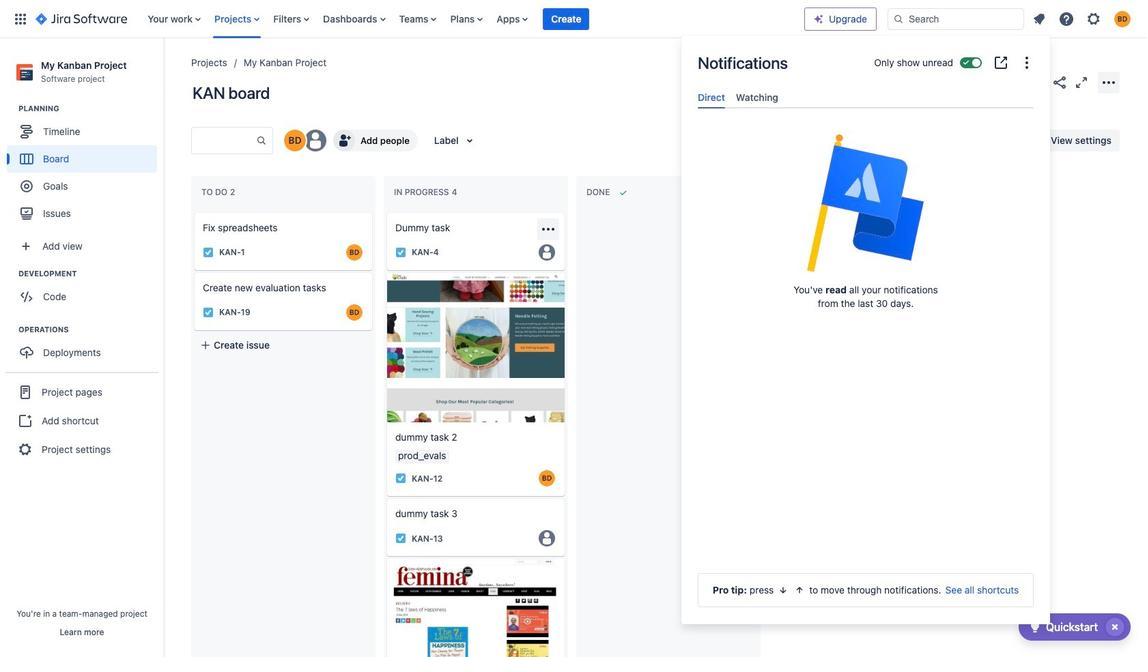 Task type: locate. For each thing, give the bounding box(es) containing it.
None search field
[[888, 8, 1025, 30]]

Search field
[[888, 8, 1025, 30]]

group
[[7, 103, 163, 232], [7, 269, 163, 315], [7, 325, 163, 371], [5, 372, 158, 469]]

banner
[[0, 0, 1147, 38]]

arrow up image
[[795, 585, 806, 596]]

in progress element
[[394, 187, 460, 197]]

star kan board image
[[1030, 74, 1046, 90]]

operations image
[[2, 322, 18, 338]]

1 task image from the top
[[395, 247, 406, 258]]

more actions for kan-4 dummy task image
[[540, 221, 557, 238]]

task image
[[203, 247, 214, 258], [203, 307, 214, 318], [395, 534, 406, 545]]

development image
[[2, 266, 18, 282]]

open notifications in a new tab image
[[993, 55, 1009, 71]]

create issue image
[[378, 204, 394, 220]]

1 vertical spatial heading
[[18, 269, 163, 279]]

create issue image for in progress element
[[378, 264, 394, 280]]

more actions image
[[1101, 74, 1117, 90]]

1 vertical spatial task image
[[395, 474, 406, 485]]

goal image
[[20, 180, 33, 193]]

2 vertical spatial heading
[[18, 325, 163, 335]]

tab list
[[693, 86, 1040, 109]]

group for operations icon
[[7, 325, 163, 371]]

enter full screen image
[[1074, 74, 1090, 90]]

create issue image
[[185, 204, 201, 220], [185, 264, 201, 280], [378, 264, 394, 280]]

your profile and settings image
[[1115, 11, 1131, 27]]

add people image
[[336, 133, 352, 149]]

more image
[[1019, 55, 1035, 71]]

1 vertical spatial task image
[[203, 307, 214, 318]]

sidebar element
[[0, 38, 164, 658]]

3 heading from the top
[[18, 325, 163, 335]]

0 vertical spatial task image
[[203, 247, 214, 258]]

search image
[[893, 13, 904, 24]]

jira software image
[[36, 11, 127, 27], [36, 11, 127, 27]]

heading for operations icon
[[18, 325, 163, 335]]

notifications image
[[1031, 11, 1048, 27]]

list
[[141, 0, 805, 38], [1027, 6, 1139, 31]]

dialog
[[682, 36, 1050, 625]]

task image
[[395, 247, 406, 258], [395, 474, 406, 485]]

appswitcher icon image
[[12, 11, 29, 27]]

2 heading from the top
[[18, 269, 163, 279]]

heading
[[18, 103, 163, 114], [18, 269, 163, 279], [18, 325, 163, 335]]

0 vertical spatial heading
[[18, 103, 163, 114]]

list item
[[543, 0, 590, 38]]

1 heading from the top
[[18, 103, 163, 114]]

planning image
[[2, 101, 18, 117]]

tab panel
[[693, 109, 1040, 121]]

0 vertical spatial task image
[[395, 247, 406, 258]]

1 horizontal spatial list
[[1027, 6, 1139, 31]]



Task type: describe. For each thing, give the bounding box(es) containing it.
create issue image for to do element
[[185, 264, 201, 280]]

group for planning image
[[7, 103, 163, 232]]

help image
[[1059, 11, 1075, 27]]

settings image
[[1086, 11, 1102, 27]]

0 horizontal spatial list
[[141, 0, 805, 38]]

heading for development "image"
[[18, 269, 163, 279]]

2 vertical spatial task image
[[395, 534, 406, 545]]

dismiss quickstart image
[[1104, 617, 1126, 639]]

2 task image from the top
[[395, 474, 406, 485]]

arrow down image
[[778, 585, 789, 596]]

sidebar navigation image
[[149, 55, 179, 82]]

import image
[[868, 133, 884, 149]]

Search this board text field
[[192, 128, 256, 153]]

primary element
[[8, 0, 805, 38]]

to do element
[[201, 187, 238, 197]]

heading for planning image
[[18, 103, 163, 114]]

group for development "image"
[[7, 269, 163, 315]]



Task type: vqa. For each thing, say whether or not it's contained in the screenshot.
Heading to the middle
yes



